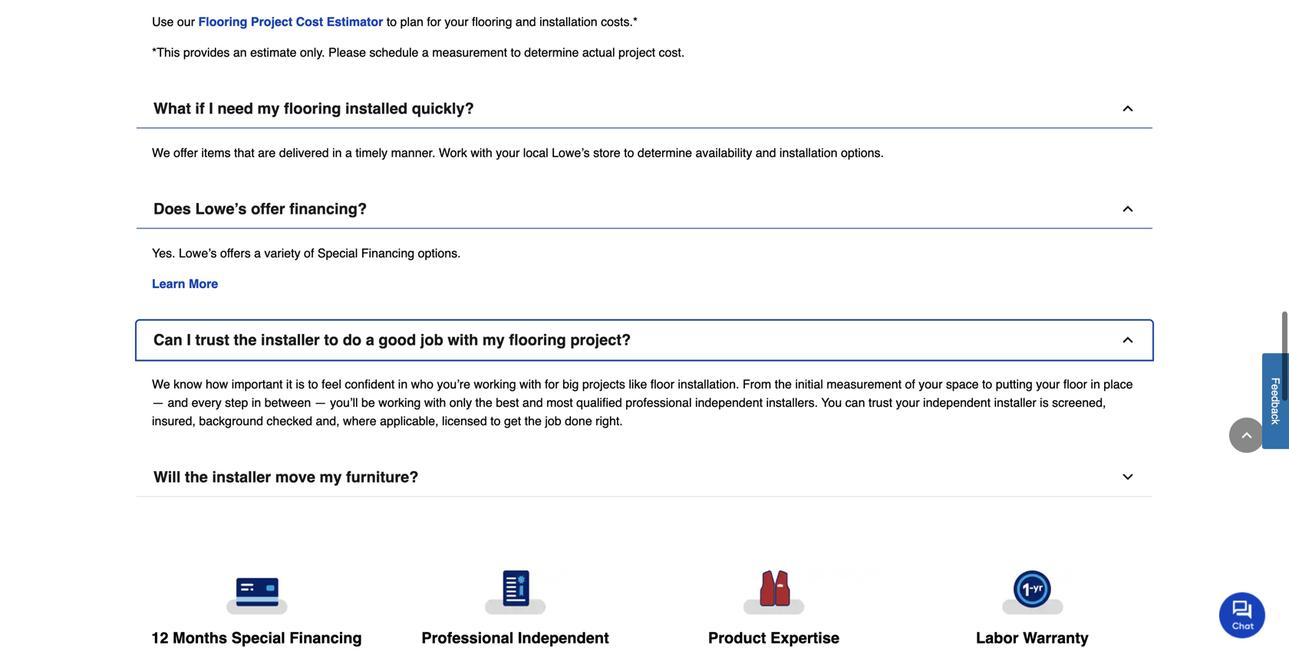 Task type: describe. For each thing, give the bounding box(es) containing it.
a for schedule
[[422, 45, 429, 59]]

flooring project cost estimator link
[[198, 15, 383, 29]]

1 vertical spatial i
[[187, 331, 191, 349]]

0 horizontal spatial determine
[[524, 45, 579, 59]]

we for can i trust the installer to do a good job with my flooring project?
[[152, 377, 170, 392]]

the inside button
[[234, 331, 257, 349]]

where
[[343, 414, 376, 429]]

f
[[1269, 378, 1282, 385]]

confident
[[345, 377, 395, 392]]

c
[[1269, 415, 1282, 420]]

1 — from the left
[[152, 396, 164, 410]]

12 months special financing
[[151, 630, 362, 650]]

actual
[[582, 45, 615, 59]]

0 horizontal spatial offer
[[174, 146, 198, 160]]

manner.
[[391, 146, 435, 160]]

we for what if i need my flooring installed quickly?
[[152, 146, 170, 160]]

my inside can i trust the installer to do a good job with my flooring project? button
[[483, 331, 505, 349]]

be
[[361, 396, 375, 410]]

1 horizontal spatial is
[[1040, 396, 1049, 410]]

use our flooring project cost estimator to plan for your flooring and installation costs.*
[[152, 15, 638, 29]]

provides
[[183, 45, 230, 59]]

installed
[[345, 100, 408, 117]]

can i trust the installer to do a good job with my flooring project?
[[153, 331, 631, 349]]

project?
[[570, 331, 631, 349]]

installation.
[[678, 377, 739, 392]]

project
[[618, 45, 655, 59]]

from
[[743, 377, 771, 392]]

place
[[1104, 377, 1133, 392]]

professional
[[626, 396, 692, 410]]

only.
[[300, 45, 325, 59]]

12
[[151, 630, 168, 648]]

big
[[562, 377, 579, 392]]

trust inside we know how important it is to feel confident in who you're working with for big projects like floor installation. from the initial measurement of your space to putting your floor in place — and every step in between — you'll be working with only the best and most qualified professional independent installers. you can trust your independent installer is screened, insured, background checked and, where applicable, licensed to get the job done right.
[[868, 396, 892, 410]]

of inside we know how important it is to feel confident in who you're working with for big projects like floor installation. from the initial measurement of your space to putting your floor in place — and every step in between — you'll be working with only the best and most qualified professional independent installers. you can trust your independent installer is screened, insured, background checked and, where applicable, licensed to get the job done right.
[[905, 377, 915, 392]]

and,
[[316, 414, 340, 429]]

measurement inside we know how important it is to feel confident in who you're working with for big projects like floor installation. from the initial measurement of your space to putting your floor in place — and every step in between — you'll be working with only the best and most qualified professional independent installers. you can trust your independent installer is screened, insured, background checked and, where applicable, licensed to get the job done right.
[[827, 377, 902, 392]]

can i trust the installer to do a good job with my flooring project? button
[[137, 321, 1152, 360]]

1 vertical spatial installation
[[779, 146, 837, 160]]

with right work
[[471, 146, 492, 160]]

an
[[233, 45, 247, 59]]

get
[[504, 414, 521, 429]]

space
[[946, 377, 979, 392]]

good
[[379, 331, 416, 349]]

k
[[1269, 420, 1282, 425]]

most
[[546, 396, 573, 410]]

like
[[629, 377, 647, 392]]

f e e d b a c k
[[1269, 378, 1282, 425]]

lowe's for financing?
[[195, 200, 247, 218]]

use
[[152, 15, 174, 29]]

do
[[343, 331, 361, 349]]

yes. lowe's offers a variety of special financing options.
[[152, 246, 468, 260]]

*this
[[152, 45, 180, 59]]

a dark blue credit card icon. image
[[140, 571, 374, 616]]

independent
[[518, 630, 609, 648]]

the inside "button"
[[185, 469, 208, 486]]

applicable,
[[380, 414, 439, 429]]

need
[[217, 100, 253, 117]]

lowe's for a
[[179, 246, 217, 260]]

0 vertical spatial is
[[296, 377, 305, 392]]

will the installer move my furniture? button
[[137, 458, 1152, 498]]

store
[[593, 146, 620, 160]]

your left local
[[496, 146, 520, 160]]

for inside we know how important it is to feel confident in who you're working with for big projects like floor installation. from the initial measurement of your space to putting your floor in place — and every step in between — you'll be working with only the best and most qualified professional independent installers. you can trust your independent installer is screened, insured, background checked and, where applicable, licensed to get the job done right.
[[545, 377, 559, 392]]

flooring
[[198, 15, 247, 29]]

installer inside we know how important it is to feel confident in who you're working with for big projects like floor installation. from the initial measurement of your space to putting your floor in place — and every step in between — you'll be working with only the best and most qualified professional independent installers. you can trust your independent installer is screened, insured, background checked and, where applicable, licensed to get the job done right.
[[994, 396, 1036, 410]]

feel
[[322, 377, 341, 392]]

putting
[[996, 377, 1033, 392]]

f e e d b a c k button
[[1262, 354, 1289, 450]]

scroll to top element
[[1229, 418, 1264, 453]]

you're
[[437, 377, 470, 392]]

estimate
[[250, 45, 297, 59]]

only
[[449, 396, 472, 410]]

product
[[708, 630, 766, 648]]

what
[[153, 100, 191, 117]]

project
[[251, 15, 292, 29]]

are
[[258, 146, 276, 160]]

*this provides an estimate only. please schedule a measurement to determine actual project cost.
[[152, 45, 685, 59]]

d
[[1269, 397, 1282, 403]]

does
[[153, 200, 191, 218]]

in right delivered
[[332, 146, 342, 160]]

0 vertical spatial of
[[304, 246, 314, 260]]

a dark blue background check icon. image
[[398, 571, 632, 616]]

it
[[286, 377, 292, 392]]

1 floor from the left
[[650, 377, 674, 392]]

know
[[174, 377, 202, 392]]

variety
[[264, 246, 300, 260]]

1 horizontal spatial working
[[474, 377, 516, 392]]

0 vertical spatial flooring
[[472, 15, 512, 29]]

can
[[845, 396, 865, 410]]

yes.
[[152, 246, 175, 260]]

warranty
[[1023, 630, 1089, 648]]

professional independent
[[421, 630, 609, 650]]

licensed
[[442, 414, 487, 429]]

learn more
[[152, 277, 218, 291]]

0 vertical spatial lowe's
[[552, 146, 590, 160]]

how
[[206, 377, 228, 392]]

best
[[496, 396, 519, 410]]

1 e from the top
[[1269, 385, 1282, 391]]

the up installers.
[[775, 377, 792, 392]]

availability
[[696, 146, 752, 160]]

every
[[192, 396, 222, 410]]

2 — from the left
[[314, 396, 327, 410]]

with down who
[[424, 396, 446, 410]]

in left place
[[1091, 377, 1100, 392]]

right.
[[596, 414, 623, 429]]

with left big
[[519, 377, 541, 392]]



Task type: vqa. For each thing, say whether or not it's contained in the screenshot.
first 'Refrigerators' from the right
no



Task type: locate. For each thing, give the bounding box(es) containing it.
lowe's
[[552, 146, 590, 160], [195, 200, 247, 218], [179, 246, 217, 260]]

of left space
[[905, 377, 915, 392]]

1 vertical spatial is
[[1040, 396, 1049, 410]]

floor
[[650, 377, 674, 392], [1063, 377, 1087, 392]]

installer inside button
[[261, 331, 320, 349]]

1 vertical spatial of
[[905, 377, 915, 392]]

1 horizontal spatial options.
[[841, 146, 884, 160]]

lowe's inside button
[[195, 200, 247, 218]]

the right only
[[475, 396, 492, 410]]

0 vertical spatial special
[[318, 246, 358, 260]]

timely
[[356, 146, 388, 160]]

2 vertical spatial my
[[320, 469, 342, 486]]

1 vertical spatial working
[[378, 396, 421, 410]]

1 chevron up image from the top
[[1120, 101, 1136, 116]]

a lowe's red vest icon. image
[[657, 571, 891, 616]]

a left "timely"
[[345, 146, 352, 160]]

a right offers at the top of page
[[254, 246, 261, 260]]

— up insured,
[[152, 396, 164, 410]]

1 vertical spatial measurement
[[827, 377, 902, 392]]

0 vertical spatial installation
[[539, 15, 597, 29]]

i right can on the left bottom
[[187, 331, 191, 349]]

cost
[[296, 15, 323, 29]]

chat invite button image
[[1219, 592, 1266, 639]]

we
[[152, 146, 170, 160], [152, 377, 170, 392]]

1 vertical spatial for
[[545, 377, 559, 392]]

installer
[[261, 331, 320, 349], [994, 396, 1036, 410], [212, 469, 271, 486]]

important
[[232, 377, 283, 392]]

0 horizontal spatial job
[[420, 331, 443, 349]]

0 vertical spatial options.
[[841, 146, 884, 160]]

installers.
[[766, 396, 818, 410]]

determine down what if i need my flooring installed quickly? button
[[638, 146, 692, 160]]

lowe's up offers at the top of page
[[195, 200, 247, 218]]

1 horizontal spatial chevron up image
[[1239, 428, 1254, 443]]

0 horizontal spatial trust
[[195, 331, 229, 349]]

chevron up image for what if i need my flooring installed quickly?
[[1120, 101, 1136, 116]]

we down what
[[152, 146, 170, 160]]

1 vertical spatial chevron up image
[[1239, 428, 1254, 443]]

b
[[1269, 403, 1282, 409]]

1 vertical spatial determine
[[638, 146, 692, 160]]

with
[[471, 146, 492, 160], [448, 331, 478, 349], [519, 377, 541, 392], [424, 396, 446, 410]]

floor up 'screened,'
[[1063, 377, 1087, 392]]

you'll
[[330, 396, 358, 410]]

is right it
[[296, 377, 305, 392]]

1 horizontal spatial determine
[[638, 146, 692, 160]]

that
[[234, 146, 255, 160]]

independent down installation.
[[695, 396, 763, 410]]

0 horizontal spatial measurement
[[432, 45, 507, 59]]

working up applicable,
[[378, 396, 421, 410]]

lowe's right local
[[552, 146, 590, 160]]

1 vertical spatial trust
[[868, 396, 892, 410]]

offer left items
[[174, 146, 198, 160]]

chevron up image for can i trust the installer to do a good job with my flooring project?
[[1120, 333, 1136, 348]]

trust
[[195, 331, 229, 349], [868, 396, 892, 410]]

working up 'best'
[[474, 377, 516, 392]]

0 vertical spatial for
[[427, 15, 441, 29]]

special
[[318, 246, 358, 260], [231, 630, 285, 648]]

job right good
[[420, 331, 443, 349]]

local
[[523, 146, 548, 160]]

0 horizontal spatial my
[[257, 100, 280, 117]]

with inside button
[[448, 331, 478, 349]]

a right do on the bottom of page
[[366, 331, 374, 349]]

0 vertical spatial chevron up image
[[1120, 101, 1136, 116]]

a up k
[[1269, 409, 1282, 415]]

a right schedule
[[422, 45, 429, 59]]

0 vertical spatial we
[[152, 146, 170, 160]]

0 horizontal spatial i
[[187, 331, 191, 349]]

projects
[[582, 377, 625, 392]]

1 vertical spatial we
[[152, 377, 170, 392]]

your right putting
[[1036, 377, 1060, 392]]

offer up variety
[[251, 200, 285, 218]]

measurement up quickly?
[[432, 45, 507, 59]]

step
[[225, 396, 248, 410]]

a
[[422, 45, 429, 59], [345, 146, 352, 160], [254, 246, 261, 260], [366, 331, 374, 349], [1269, 409, 1282, 415]]

0 vertical spatial my
[[257, 100, 280, 117]]

1 horizontal spatial installation
[[779, 146, 837, 160]]

work
[[439, 146, 467, 160]]

job inside we know how important it is to feel confident in who you're working with for big projects like floor installation. from the initial measurement of your space to putting your floor in place — and every step in between — you'll be working with only the best and most qualified professional independent installers. you can trust your independent installer is screened, insured, background checked and, where applicable, licensed to get the job done right.
[[545, 414, 561, 429]]

schedule
[[369, 45, 419, 59]]

working
[[474, 377, 516, 392], [378, 396, 421, 410]]

determine left actual
[[524, 45, 579, 59]]

1 vertical spatial financing
[[289, 630, 362, 648]]

floor up professional
[[650, 377, 674, 392]]

installer up it
[[261, 331, 320, 349]]

1 horizontal spatial —
[[314, 396, 327, 410]]

installer left move
[[212, 469, 271, 486]]

my up 'best'
[[483, 331, 505, 349]]

flooring inside can i trust the installer to do a good job with my flooring project? button
[[509, 331, 566, 349]]

offers
[[220, 246, 251, 260]]

independent
[[695, 396, 763, 410], [923, 396, 991, 410]]

—
[[152, 396, 164, 410], [314, 396, 327, 410]]

a blue 1-year labor warranty icon. image
[[915, 571, 1149, 616]]

2 vertical spatial lowe's
[[179, 246, 217, 260]]

special down a dark blue credit card icon.
[[231, 630, 285, 648]]

labor warranty
[[976, 630, 1089, 648]]

1 horizontal spatial offer
[[251, 200, 285, 218]]

items
[[201, 146, 231, 160]]

trust right can on the left bottom
[[195, 331, 229, 349]]

screened,
[[1052, 396, 1106, 410]]

0 vertical spatial working
[[474, 377, 516, 392]]

0 horizontal spatial for
[[427, 15, 441, 29]]

we left know
[[152, 377, 170, 392]]

1 vertical spatial offer
[[251, 200, 285, 218]]

determine
[[524, 45, 579, 59], [638, 146, 692, 160]]

1 vertical spatial job
[[545, 414, 561, 429]]

2 independent from the left
[[923, 396, 991, 410]]

2 vertical spatial installer
[[212, 469, 271, 486]]

0 vertical spatial job
[[420, 331, 443, 349]]

1 vertical spatial my
[[483, 331, 505, 349]]

0 horizontal spatial of
[[304, 246, 314, 260]]

special inside 12 months special financing
[[231, 630, 285, 648]]

financing
[[361, 246, 414, 260], [289, 630, 362, 648]]

lowe's up more
[[179, 246, 217, 260]]

trust right can
[[868, 396, 892, 410]]

move
[[275, 469, 315, 486]]

1 vertical spatial flooring
[[284, 100, 341, 117]]

the right will
[[185, 469, 208, 486]]

is
[[296, 377, 305, 392], [1040, 396, 1049, 410]]

e up b
[[1269, 391, 1282, 397]]

0 horizontal spatial working
[[378, 396, 421, 410]]

2 chevron up image from the top
[[1120, 333, 1136, 348]]

1 horizontal spatial of
[[905, 377, 915, 392]]

2 e from the top
[[1269, 391, 1282, 397]]

1 we from the top
[[152, 146, 170, 160]]

checked
[[267, 414, 312, 429]]

0 horizontal spatial options.
[[418, 246, 461, 260]]

job down most
[[545, 414, 561, 429]]

does lowe's offer financing?
[[153, 200, 367, 218]]

qualified
[[576, 396, 622, 410]]

my right need
[[257, 100, 280, 117]]

0 vertical spatial i
[[209, 100, 213, 117]]

1 horizontal spatial job
[[545, 414, 561, 429]]

0 horizontal spatial special
[[231, 630, 285, 648]]

financing?
[[289, 200, 367, 218]]

1 horizontal spatial my
[[320, 469, 342, 486]]

you
[[821, 396, 842, 410]]

0 vertical spatial installer
[[261, 331, 320, 349]]

between
[[265, 396, 311, 410]]

1 vertical spatial special
[[231, 630, 285, 648]]

labor
[[976, 630, 1019, 648]]

installer inside "button"
[[212, 469, 271, 486]]

1 horizontal spatial trust
[[868, 396, 892, 410]]

your right can
[[896, 396, 920, 410]]

chevron up image inside "scroll to top" element
[[1239, 428, 1254, 443]]

learn
[[152, 277, 185, 291]]

your left space
[[919, 377, 943, 392]]

professional
[[421, 630, 514, 648]]

we offer items that are delivered in a timely manner. work with your local lowe's store to determine availability and installation options.
[[152, 146, 884, 160]]

in left who
[[398, 377, 408, 392]]

e up d
[[1269, 385, 1282, 391]]

installation
[[539, 15, 597, 29], [779, 146, 837, 160]]

in
[[332, 146, 342, 160], [398, 377, 408, 392], [1091, 377, 1100, 392], [252, 396, 261, 410]]

the up "important"
[[234, 331, 257, 349]]

trust inside button
[[195, 331, 229, 349]]

1 horizontal spatial independent
[[923, 396, 991, 410]]

0 horizontal spatial installation
[[539, 15, 597, 29]]

1 horizontal spatial for
[[545, 377, 559, 392]]

independent down space
[[923, 396, 991, 410]]

my for flooring
[[257, 100, 280, 117]]

for left big
[[545, 377, 559, 392]]

please
[[328, 45, 366, 59]]

our
[[177, 15, 195, 29]]

for
[[427, 15, 441, 29], [545, 377, 559, 392]]

0 horizontal spatial independent
[[695, 396, 763, 410]]

0 vertical spatial trust
[[195, 331, 229, 349]]

chevron up image
[[1120, 201, 1136, 217], [1239, 428, 1254, 443]]

quickly?
[[412, 100, 474, 117]]

to inside button
[[324, 331, 338, 349]]

initial
[[795, 377, 823, 392]]

delivered
[[279, 146, 329, 160]]

my right move
[[320, 469, 342, 486]]

furniture?
[[346, 469, 419, 486]]

cost.
[[659, 45, 685, 59]]

a for do
[[366, 331, 374, 349]]

1 horizontal spatial measurement
[[827, 377, 902, 392]]

2 vertical spatial flooring
[[509, 331, 566, 349]]

0 vertical spatial offer
[[174, 146, 198, 160]]

2 horizontal spatial my
[[483, 331, 505, 349]]

measurement up can
[[827, 377, 902, 392]]

0 horizontal spatial chevron up image
[[1120, 201, 1136, 217]]

product expertise
[[708, 630, 839, 648]]

1 horizontal spatial floor
[[1063, 377, 1087, 392]]

job inside can i trust the installer to do a good job with my flooring project? button
[[420, 331, 443, 349]]

can
[[153, 331, 182, 349]]

1 vertical spatial lowe's
[[195, 200, 247, 218]]

will the installer move my furniture?
[[153, 469, 419, 486]]

chevron up image
[[1120, 101, 1136, 116], [1120, 333, 1136, 348]]

2 floor from the left
[[1063, 377, 1087, 392]]

and
[[516, 15, 536, 29], [756, 146, 776, 160], [168, 396, 188, 410], [522, 396, 543, 410]]

i right if
[[209, 100, 213, 117]]

0 horizontal spatial is
[[296, 377, 305, 392]]

my for furniture?
[[320, 469, 342, 486]]

0 vertical spatial chevron up image
[[1120, 201, 1136, 217]]

flooring inside what if i need my flooring installed quickly? button
[[284, 100, 341, 117]]

chevron up image inside what if i need my flooring installed quickly? button
[[1120, 101, 1136, 116]]

offer inside does lowe's offer financing? button
[[251, 200, 285, 218]]

— up 'and,'
[[314, 396, 327, 410]]

financing inside 12 months special financing
[[289, 630, 362, 648]]

0 horizontal spatial —
[[152, 396, 164, 410]]

the right get
[[525, 414, 542, 429]]

0 vertical spatial financing
[[361, 246, 414, 260]]

my inside what if i need my flooring installed quickly? button
[[257, 100, 280, 117]]

0 vertical spatial determine
[[524, 45, 579, 59]]

is left 'screened,'
[[1040, 396, 1049, 410]]

what if i need my flooring installed quickly? button
[[137, 89, 1152, 129]]

2 we from the top
[[152, 377, 170, 392]]

plan
[[400, 15, 423, 29]]

we inside we know how important it is to feel confident in who you're working with for big projects like floor installation. from the initial measurement of your space to putting your floor in place — and every step in between — you'll be working with only the best and most qualified professional independent installers. you can trust your independent installer is screened, insured, background checked and, where applicable, licensed to get the job done right.
[[152, 377, 170, 392]]

1 vertical spatial chevron up image
[[1120, 333, 1136, 348]]

what if i need my flooring installed quickly?
[[153, 100, 474, 117]]

chevron down image
[[1120, 470, 1136, 485]]

done
[[565, 414, 592, 429]]

of right variety
[[304, 246, 314, 260]]

1 vertical spatial options.
[[418, 246, 461, 260]]

chevron up image inside can i trust the installer to do a good job with my flooring project? button
[[1120, 333, 1136, 348]]

1 independent from the left
[[695, 396, 763, 410]]

we know how important it is to feel confident in who you're working with for big projects like floor installation. from the initial measurement of your space to putting your floor in place — and every step in between — you'll be working with only the best and most qualified professional independent installers. you can trust your independent installer is screened, insured, background checked and, where applicable, licensed to get the job done right.
[[152, 377, 1133, 429]]

who
[[411, 377, 434, 392]]

1 vertical spatial installer
[[994, 396, 1036, 410]]

for right "plan" in the top left of the page
[[427, 15, 441, 29]]

your
[[445, 15, 468, 29], [496, 146, 520, 160], [919, 377, 943, 392], [1036, 377, 1060, 392], [896, 396, 920, 410]]

your right "plan" in the top left of the page
[[445, 15, 468, 29]]

does lowe's offer financing? button
[[137, 190, 1152, 229]]

0 vertical spatial measurement
[[432, 45, 507, 59]]

1 horizontal spatial i
[[209, 100, 213, 117]]

in down "important"
[[252, 396, 261, 410]]

i
[[209, 100, 213, 117], [187, 331, 191, 349]]

1 horizontal spatial special
[[318, 246, 358, 260]]

with up you're
[[448, 331, 478, 349]]

chevron up image inside does lowe's offer financing? button
[[1120, 201, 1136, 217]]

job
[[420, 331, 443, 349], [545, 414, 561, 429]]

0 horizontal spatial floor
[[650, 377, 674, 392]]

special down financing?
[[318, 246, 358, 260]]

my
[[257, 100, 280, 117], [483, 331, 505, 349], [320, 469, 342, 486]]

my inside will the installer move my furniture? "button"
[[320, 469, 342, 486]]

installer down putting
[[994, 396, 1036, 410]]

a for in
[[345, 146, 352, 160]]



